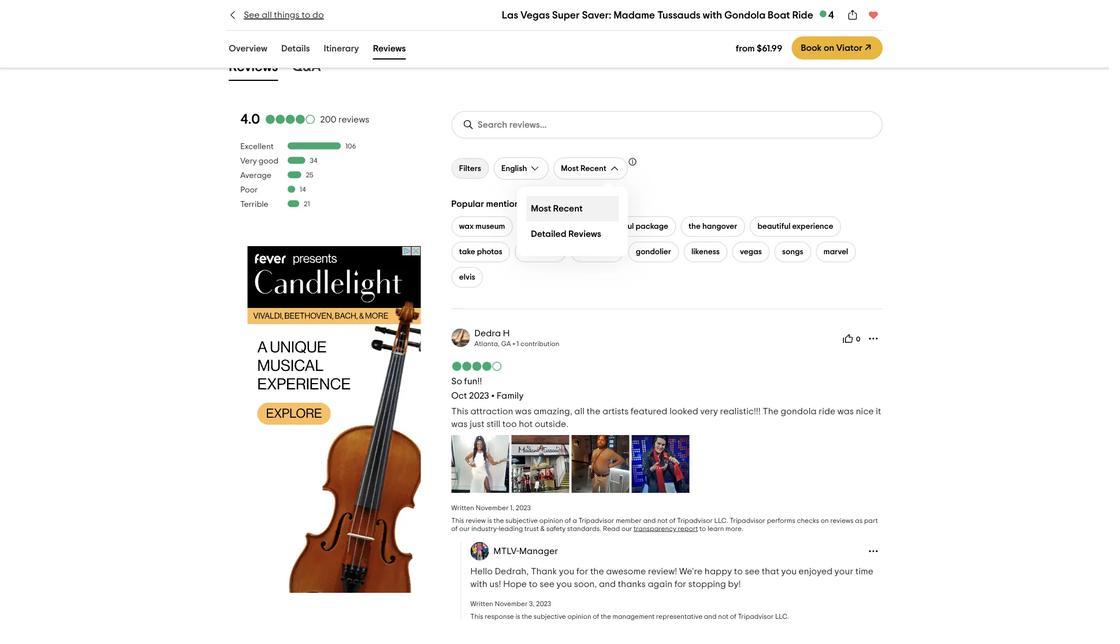 Task type: vqa. For each thing, say whether or not it's contained in the screenshot.
Guests 1 room , 2 adults , 0 children
no



Task type: locate. For each thing, give the bounding box(es) containing it.
of up "transparency report" link
[[669, 517, 676, 524]]

written november 1, 2023
[[451, 504, 531, 511]]

0 vertical spatial all
[[262, 10, 272, 20]]

2023 inside written november 3, 2023 this response is the subjective opinion of the management representative and not of tripadvisor llc.
[[536, 600, 551, 607]]

2023 left •
[[469, 391, 489, 400]]

0 vertical spatial see
[[745, 567, 760, 576]]

this down oct
[[451, 407, 469, 416]]

Search search field
[[478, 119, 574, 130]]

search image
[[463, 119, 474, 130]]

most recent inside most recent dropdown button
[[561, 164, 607, 172]]

of inside button
[[538, 248, 545, 256]]

2 horizontal spatial was
[[838, 407, 854, 416]]

all inside see all things to do link
[[262, 10, 272, 20]]

on right book
[[824, 43, 835, 53]]

opinion inside this review is the subjective opinion of a tripadvisor member and not of tripadvisor llc. tripadvisor performs checks on reviews as part of our industry-leading trust & safety standards. read our
[[539, 517, 563, 524]]

1 vertical spatial written
[[471, 600, 493, 607]]

recent
[[581, 164, 607, 172], [553, 204, 583, 213]]

the left hangover
[[689, 222, 701, 230]]

reviews button
[[371, 40, 408, 60], [227, 56, 280, 81]]

written up review
[[451, 504, 474, 511]]

subjective
[[506, 517, 538, 524], [534, 613, 566, 620]]

1
[[517, 340, 519, 347]]

of left fun
[[538, 248, 545, 256]]

with down the hello
[[471, 579, 488, 589]]

this left 'response'
[[471, 613, 483, 620]]

2 horizontal spatial 2023
[[536, 600, 551, 607]]

reviews down the overview button
[[229, 60, 278, 74]]

1 vertical spatial most recent
[[531, 204, 583, 213]]

english button
[[494, 157, 549, 180]]

0 vertical spatial is
[[487, 517, 492, 524]]

is right 'response'
[[516, 613, 520, 620]]

4 see full review image image from the left
[[632, 435, 690, 493]]

tripadvisor down by!
[[738, 613, 774, 620]]

most right 'english' popup button
[[561, 164, 579, 172]]

not up "transparency report" link
[[658, 517, 668, 524]]

november up 'response'
[[495, 600, 528, 607]]

vegas
[[740, 248, 762, 256]]

share image
[[847, 9, 859, 21]]

tussauds
[[658, 10, 701, 20]]

see all things to do
[[244, 10, 324, 20]]

1 vertical spatial subjective
[[534, 613, 566, 620]]

dedrah,
[[495, 567, 529, 576]]

detailed reviews
[[531, 229, 601, 239]]

see full review image image down 'artists'
[[572, 435, 629, 493]]

0 vertical spatial most
[[561, 164, 579, 172]]

november
[[476, 504, 509, 511], [495, 600, 528, 607]]

1 horizontal spatial llc.
[[775, 613, 789, 620]]

and inside written november 3, 2023 this response is the subjective opinion of the management representative and not of tripadvisor llc.
[[704, 613, 717, 620]]

for
[[577, 567, 588, 576], [675, 579, 687, 589]]

1 our from the left
[[459, 525, 470, 532]]

2023 right 3,
[[536, 600, 551, 607]]

with
[[703, 10, 722, 20], [471, 579, 488, 589]]

1 vertical spatial open options menu image
[[868, 545, 879, 557]]

likeness button
[[684, 241, 728, 262]]

reviews
[[373, 44, 406, 53], [229, 60, 278, 74], [569, 229, 601, 239]]

hello dedrah, thank you for the awesome review! we're happy to see that you enjoyed your time with us! hope to see you soon, and thanks again for stopping by!
[[471, 567, 874, 589]]

list box containing most recent
[[517, 187, 628, 256]]

is up industry-
[[487, 517, 492, 524]]

1 vertical spatial and
[[599, 579, 616, 589]]

1 vertical spatial reviews
[[831, 517, 854, 524]]

average
[[240, 171, 272, 179]]

tab list containing reviews
[[213, 54, 897, 83]]

was up hot
[[515, 407, 532, 416]]

and
[[643, 517, 656, 524], [599, 579, 616, 589], [704, 613, 717, 620]]

venetian hotel button
[[518, 216, 585, 237]]

1 vertical spatial november
[[495, 600, 528, 607]]

1 horizontal spatial and
[[643, 517, 656, 524]]

and right representative
[[704, 613, 717, 620]]

0 vertical spatial llc.
[[715, 517, 728, 524]]

2 tab list from the top
[[213, 54, 897, 83]]

2 open options menu image from the top
[[868, 545, 879, 557]]

to left learn
[[700, 525, 706, 532]]

and up transparency
[[643, 517, 656, 524]]

all inside "this attraction was amazing, all the artists featured looked very realistic!!! the gondola ride was nice it was just still too hot outside."
[[575, 407, 585, 416]]

reviews button right itinerary 'button'
[[371, 40, 408, 60]]

on right checks
[[821, 517, 829, 524]]

list box
[[517, 187, 628, 256]]

was right ride
[[838, 407, 854, 416]]

q&a button
[[290, 56, 323, 81]]

2 horizontal spatial reviews
[[569, 229, 601, 239]]

the up soon,
[[590, 567, 604, 576]]

2 our from the left
[[622, 525, 632, 532]]

filters button
[[451, 158, 489, 179]]

1 horizontal spatial our
[[622, 525, 632, 532]]

gondolier button
[[628, 241, 679, 262]]

awesome
[[606, 567, 646, 576]]

our down member
[[622, 525, 632, 532]]

0 vertical spatial opinion
[[539, 517, 563, 524]]

lots
[[523, 248, 536, 256]]

report
[[678, 525, 698, 532]]

1 vertical spatial this
[[451, 517, 464, 524]]

learn
[[708, 525, 724, 532]]

hello
[[471, 567, 493, 576]]

subjective down 3,
[[534, 613, 566, 620]]

1 horizontal spatial with
[[703, 10, 722, 20]]

1 horizontal spatial see
[[745, 567, 760, 576]]

see down the thank
[[540, 579, 555, 589]]

ga
[[501, 340, 511, 347]]

all right 'amazing,'
[[575, 407, 585, 416]]

0 horizontal spatial is
[[487, 517, 492, 524]]

the up the leading
[[494, 517, 504, 524]]

all right see
[[262, 10, 272, 20]]

reviews right '200'
[[339, 115, 370, 124]]

0 vertical spatial and
[[643, 517, 656, 524]]

mtlv manager image
[[471, 542, 489, 560]]

reviews up the bucket
[[569, 229, 601, 239]]

tripadvisor inside written november 3, 2023 this response is the subjective opinion of the management representative and not of tripadvisor llc.
[[738, 613, 774, 620]]

opinion down soon,
[[568, 613, 591, 620]]

mtlv-manager link
[[494, 547, 558, 556]]

0 horizontal spatial with
[[471, 579, 488, 589]]

see full review image image down just
[[451, 435, 509, 493]]

2023 inside so fun!! oct 2023 • family
[[469, 391, 489, 400]]

and right soon,
[[599, 579, 616, 589]]

reviews button down overview
[[227, 56, 280, 81]]

0 vertical spatial written
[[451, 504, 474, 511]]

0 horizontal spatial reviews button
[[227, 56, 280, 81]]

0 vertical spatial 4.0 of 5 bubbles image
[[265, 115, 316, 124]]

1 vertical spatial llc.
[[775, 613, 789, 620]]

0 horizontal spatial 4.0 of 5 bubbles image
[[265, 115, 316, 124]]

1 vertical spatial recent
[[553, 204, 583, 213]]

2 see full review image image from the left
[[512, 435, 569, 493]]

1 vertical spatial not
[[718, 613, 729, 620]]

this for this attraction was amazing, all the artists featured looked very realistic!!! the gondola ride was nice it was just still too hot outside.
[[451, 407, 469, 416]]

book on viator
[[801, 43, 863, 53]]

1 vertical spatial 2023
[[516, 504, 531, 511]]

see full review image image down "this attraction was amazing, all the artists featured looked very realistic!!! the gondola ride was nice it was just still too hot outside."
[[632, 435, 690, 493]]

reviews for left reviews button
[[229, 60, 278, 74]]

1 horizontal spatial opinion
[[568, 613, 591, 620]]

not down by!
[[718, 613, 729, 620]]

most recent inside 'list box'
[[531, 204, 583, 213]]

open options menu image right 0
[[868, 333, 879, 344]]

was left just
[[451, 419, 468, 429]]

1 horizontal spatial reviews
[[373, 44, 406, 53]]

1 see full review image image from the left
[[451, 435, 509, 493]]

dedra h atlanta, ga 1 contribution
[[475, 328, 560, 347]]

0 vertical spatial november
[[476, 504, 509, 511]]

the left 'artists'
[[587, 407, 601, 416]]

2 vertical spatial reviews
[[569, 229, 601, 239]]

for down 'we're'
[[675, 579, 687, 589]]

leading
[[499, 525, 523, 532]]

0 horizontal spatial llc.
[[715, 517, 728, 524]]

our down review
[[459, 525, 470, 532]]

this inside "this attraction was amazing, all the artists featured looked very realistic!!! the gondola ride was nice it was just still too hot outside."
[[451, 407, 469, 416]]

4.0 of 5 bubbles image
[[265, 115, 316, 124], [451, 362, 502, 371]]

hangover
[[703, 222, 738, 230]]

1 vertical spatial is
[[516, 613, 520, 620]]

0 vertical spatial for
[[577, 567, 588, 576]]

see left that
[[745, 567, 760, 576]]

0 horizontal spatial for
[[577, 567, 588, 576]]

1 horizontal spatial is
[[516, 613, 520, 620]]

see
[[244, 10, 260, 20]]

open options menu image up time
[[868, 545, 879, 557]]

opinion up safety
[[539, 517, 563, 524]]

1 vertical spatial all
[[575, 407, 585, 416]]

realistic!!!
[[720, 407, 761, 416]]

0 horizontal spatial 2023
[[469, 391, 489, 400]]

0 vertical spatial recent
[[581, 164, 607, 172]]

14
[[300, 186, 306, 193]]

2 horizontal spatial and
[[704, 613, 717, 620]]

this left review
[[451, 517, 464, 524]]

reviews right itinerary
[[373, 44, 406, 53]]

this
[[451, 407, 469, 416], [451, 517, 464, 524], [471, 613, 483, 620]]

llc. inside this review is the subjective opinion of a tripadvisor member and not of tripadvisor llc. tripadvisor performs checks on reviews as part of our industry-leading trust & safety standards. read our
[[715, 517, 728, 524]]

marvel button
[[816, 241, 856, 262]]

and inside this review is the subjective opinion of a tripadvisor member and not of tripadvisor llc. tripadvisor performs checks on reviews as part of our industry-leading trust & safety standards. read our
[[643, 517, 656, 524]]

remove from trip image
[[868, 9, 879, 21]]

0 horizontal spatial all
[[262, 10, 272, 20]]

0 vertical spatial reviews
[[373, 44, 406, 53]]

1 horizontal spatial most
[[561, 164, 579, 172]]

see full review image image down the outside.
[[512, 435, 569, 493]]

most
[[561, 164, 579, 172], [531, 204, 551, 213]]

2 vertical spatial 2023
[[536, 600, 551, 607]]

1 tab list from the top
[[213, 38, 422, 62]]

0 horizontal spatial our
[[459, 525, 470, 532]]

1 vertical spatial most
[[531, 204, 551, 213]]

0 horizontal spatial reviews
[[339, 115, 370, 124]]

elvis
[[459, 273, 475, 281]]

vegas button
[[732, 241, 770, 262]]

overview button
[[227, 40, 270, 60]]

0 vertical spatial most recent
[[561, 164, 607, 172]]

written inside written november 3, 2023 this response is the subjective opinion of the management representative and not of tripadvisor llc.
[[471, 600, 493, 607]]

of
[[538, 248, 545, 256], [565, 517, 571, 524], [669, 517, 676, 524], [451, 525, 458, 532], [593, 613, 599, 620], [730, 613, 737, 620]]

4.0 of 5 bubbles image left '200'
[[265, 115, 316, 124]]

november inside written november 3, 2023 this response is the subjective opinion of the management representative and not of tripadvisor llc.
[[495, 600, 528, 607]]

most up venetian
[[531, 204, 551, 213]]

package
[[636, 222, 669, 230]]

1 vertical spatial with
[[471, 579, 488, 589]]

1 horizontal spatial reviews
[[831, 517, 854, 524]]

open options menu image
[[868, 333, 879, 344], [868, 545, 879, 557]]

llc. down that
[[775, 613, 789, 620]]

llc. up learn
[[715, 517, 728, 524]]

2 vertical spatial and
[[704, 613, 717, 620]]

1 vertical spatial 4.0 of 5 bubbles image
[[451, 362, 502, 371]]

1 horizontal spatial not
[[718, 613, 729, 620]]

0 vertical spatial 2023
[[469, 391, 489, 400]]

written for written november 1, 2023
[[451, 504, 474, 511]]

dedra h image
[[451, 328, 470, 347]]

details button
[[279, 40, 312, 60]]

you up soon,
[[559, 567, 575, 576]]

1 horizontal spatial for
[[675, 579, 687, 589]]

vegas
[[521, 10, 550, 20]]

with left gondola
[[703, 10, 722, 20]]

recent inside dropdown button
[[581, 164, 607, 172]]

tripadvisor
[[579, 517, 614, 524], [677, 517, 713, 524], [730, 517, 766, 524], [738, 613, 774, 620]]

this review is the subjective opinion of a tripadvisor member and not of tripadvisor llc. tripadvisor performs checks on reviews as part of our industry-leading trust & safety standards. read our
[[451, 517, 878, 532]]

0 vertical spatial subjective
[[506, 517, 538, 524]]

1 vertical spatial reviews
[[229, 60, 278, 74]]

itinerary
[[324, 44, 359, 53]]

0 horizontal spatial see
[[540, 579, 555, 589]]

0 vertical spatial with
[[703, 10, 722, 20]]

for up soon,
[[577, 567, 588, 576]]

thank
[[531, 567, 557, 576]]

transparency
[[634, 525, 677, 532]]

filter reviews element
[[240, 141, 428, 214]]

our
[[459, 525, 470, 532], [622, 525, 632, 532]]

0 vertical spatial not
[[658, 517, 668, 524]]

1 vertical spatial opinion
[[568, 613, 591, 620]]

see full review image image
[[451, 435, 509, 493], [512, 435, 569, 493], [572, 435, 629, 493], [632, 435, 690, 493]]

to down the thank
[[529, 579, 538, 589]]

2 vertical spatial this
[[471, 613, 483, 620]]

english
[[502, 164, 527, 172]]

take photos
[[459, 248, 503, 256]]

is inside written november 3, 2023 this response is the subjective opinion of the management representative and not of tripadvisor llc.
[[516, 613, 520, 620]]

we're
[[679, 567, 703, 576]]

4.0 of 5 bubbles image up fun!! in the left bottom of the page
[[451, 362, 502, 371]]

0 vertical spatial this
[[451, 407, 469, 416]]

1 horizontal spatial all
[[575, 407, 585, 416]]

1 vertical spatial on
[[821, 517, 829, 524]]

the
[[763, 407, 779, 416]]

tab list
[[213, 38, 422, 62], [213, 54, 897, 83]]

0 vertical spatial on
[[824, 43, 835, 53]]

oct
[[451, 391, 467, 400]]

was
[[515, 407, 532, 416], [838, 407, 854, 416], [451, 419, 468, 429]]

0 horizontal spatial opinion
[[539, 517, 563, 524]]

this inside this review is the subjective opinion of a tripadvisor member and not of tripadvisor llc. tripadvisor performs checks on reviews as part of our industry-leading trust & safety standards. read our
[[451, 517, 464, 524]]

amazing,
[[534, 407, 573, 416]]

0 horizontal spatial and
[[599, 579, 616, 589]]

not inside written november 3, 2023 this response is the subjective opinion of the management representative and not of tripadvisor llc.
[[718, 613, 729, 620]]

2023 right 1,
[[516, 504, 531, 511]]

reviews left as
[[831, 517, 854, 524]]

106
[[346, 143, 356, 150]]

that
[[762, 567, 779, 576]]

llc. inside written november 3, 2023 this response is the subjective opinion of the management representative and not of tripadvisor llc.
[[775, 613, 789, 620]]

representative
[[656, 613, 703, 620]]

3 see full review image image from the left
[[572, 435, 629, 493]]

subjective up trust
[[506, 517, 538, 524]]

saver:
[[582, 10, 612, 20]]

review
[[466, 517, 486, 524]]

•
[[491, 391, 495, 400]]

this attraction was amazing, all the artists featured looked very realistic!!! the gondola ride was nice it was just still too hot outside.
[[451, 407, 882, 429]]

1 horizontal spatial 2023
[[516, 504, 531, 511]]

0 horizontal spatial reviews
[[229, 60, 278, 74]]

1 horizontal spatial 4.0 of 5 bubbles image
[[451, 362, 502, 371]]

too
[[503, 419, 517, 429]]

is inside this review is the subjective opinion of a tripadvisor member and not of tripadvisor llc. tripadvisor performs checks on reviews as part of our industry-leading trust & safety standards. read our
[[487, 517, 492, 524]]

0 horizontal spatial not
[[658, 517, 668, 524]]

written up 'response'
[[471, 600, 493, 607]]

0 vertical spatial open options menu image
[[868, 333, 879, 344]]

opinion
[[539, 517, 563, 524], [568, 613, 591, 620]]

november left 1,
[[476, 504, 509, 511]]

$61.99
[[757, 44, 783, 53]]



Task type: describe. For each thing, give the bounding box(es) containing it.
atlanta,
[[475, 340, 500, 347]]

enjoyed
[[799, 567, 833, 576]]

manager
[[519, 547, 558, 556]]

overview
[[229, 44, 268, 53]]

most recent for 'list box' containing most recent
[[531, 204, 583, 213]]

checks
[[797, 517, 819, 524]]

from
[[736, 44, 755, 53]]

to left 'do'
[[302, 10, 310, 20]]

management
[[613, 613, 655, 620]]

things
[[274, 10, 300, 20]]

happy
[[705, 567, 732, 576]]

on inside this review is the subjective opinion of a tripadvisor member and not of tripadvisor llc. tripadvisor performs checks on reviews as part of our industry-leading trust & safety standards. read our
[[821, 517, 829, 524]]

4.0
[[240, 112, 260, 126]]

songs button
[[775, 241, 811, 262]]

as
[[855, 517, 863, 524]]

0 horizontal spatial most
[[531, 204, 551, 213]]

so fun!! link
[[451, 376, 482, 386]]

the inside "the hangover" button
[[689, 222, 701, 230]]

most inside dropdown button
[[561, 164, 579, 172]]

most recent button
[[553, 157, 628, 180]]

bucket list button
[[571, 241, 624, 262]]

mtlv-
[[494, 547, 519, 556]]

us!
[[490, 579, 501, 589]]

tripadvisor up transparency report to learn more.
[[677, 517, 713, 524]]

dedra h link
[[475, 328, 510, 338]]

marvel
[[824, 248, 849, 256]]

1 vertical spatial see
[[540, 579, 555, 589]]

2023 for oct
[[469, 391, 489, 400]]

ride
[[819, 407, 836, 416]]

subjective inside this review is the subjective opinion of a tripadvisor member and not of tripadvisor llc. tripadvisor performs checks on reviews as part of our industry-leading trust & safety standards. read our
[[506, 517, 538, 524]]

with inside hello dedrah, thank you for the awesome review! we're happy to see that you enjoyed your time with us! hope to see you soon, and thanks again for stopping by!
[[471, 579, 488, 589]]

tab list containing overview
[[213, 38, 422, 62]]

mentions
[[486, 199, 524, 208]]

3,
[[529, 600, 535, 607]]

200 reviews
[[320, 115, 370, 124]]

wonderful package
[[598, 222, 669, 230]]

1 horizontal spatial reviews button
[[371, 40, 408, 60]]

written for written november 3, 2023 this response is the subjective opinion of the management representative and not of tripadvisor llc.
[[471, 600, 493, 607]]

excellent
[[240, 142, 274, 150]]

you right that
[[781, 567, 797, 576]]

to up by!
[[734, 567, 743, 576]]

gondola
[[725, 10, 766, 20]]

standards.
[[567, 525, 602, 532]]

4
[[829, 10, 834, 20]]

viator
[[837, 43, 863, 53]]

book
[[801, 43, 822, 53]]

1 horizontal spatial was
[[515, 407, 532, 416]]

most recent for most recent dropdown button on the top of page
[[561, 164, 607, 172]]

200
[[320, 115, 336, 124]]

you left soon,
[[557, 579, 572, 589]]

mtlv-manager
[[494, 547, 558, 556]]

the hangover
[[689, 222, 738, 230]]

the inside "this attraction was amazing, all the artists featured looked very realistic!!! the gondola ride was nice it was just still too hot outside."
[[587, 407, 601, 416]]

it
[[876, 407, 882, 416]]

subjective inside written november 3, 2023 this response is the subjective opinion of the management representative and not of tripadvisor llc.
[[534, 613, 566, 620]]

1 open options menu image from the top
[[868, 333, 879, 344]]

safety
[[546, 525, 566, 532]]

soon,
[[574, 579, 597, 589]]

opinion inside written november 3, 2023 this response is the subjective opinion of the management representative and not of tripadvisor llc.
[[568, 613, 591, 620]]

outside.
[[535, 419, 569, 429]]

details
[[281, 44, 310, 53]]

lots of fun
[[523, 248, 559, 256]]

response
[[485, 613, 514, 620]]

popular mentions
[[451, 199, 524, 208]]

and inside hello dedrah, thank you for the awesome review! we're happy to see that you enjoyed your time with us! hope to see you soon, and thanks again for stopping by!
[[599, 579, 616, 589]]

the left management
[[601, 613, 611, 620]]

november for 3,
[[495, 600, 528, 607]]

las vegas super saver: madame tussauds with gondola boat ride
[[502, 10, 814, 20]]

34
[[310, 157, 317, 164]]

of left a
[[565, 517, 571, 524]]

2023 for 3,
[[536, 600, 551, 607]]

0 vertical spatial reviews
[[339, 115, 370, 124]]

q&a
[[292, 60, 321, 74]]

reviews inside this review is the subjective opinion of a tripadvisor member and not of tripadvisor llc. tripadvisor performs checks on reviews as part of our industry-leading trust & safety standards. read our
[[831, 517, 854, 524]]

take photos button
[[451, 241, 510, 262]]

artists
[[603, 407, 629, 416]]

detailed
[[531, 229, 567, 239]]

still
[[487, 419, 501, 429]]

hotel
[[559, 222, 577, 230]]

family
[[497, 391, 524, 400]]

beautiful experience
[[758, 222, 834, 230]]

fun
[[547, 248, 559, 256]]

wonderful
[[598, 222, 634, 230]]

written november 3, 2023 this response is the subjective opinion of the management representative and not of tripadvisor llc.
[[471, 600, 789, 620]]

so fun!! oct 2023 • family
[[451, 376, 524, 400]]

contribution
[[521, 340, 560, 347]]

reviews for the rightmost reviews button
[[373, 44, 406, 53]]

very
[[700, 407, 718, 416]]

tripadvisor up more.
[[730, 517, 766, 524]]

0 horizontal spatial was
[[451, 419, 468, 429]]

a
[[573, 517, 577, 524]]

this inside written november 3, 2023 this response is the subjective opinion of the management representative and not of tripadvisor llc.
[[471, 613, 483, 620]]

photos
[[477, 248, 503, 256]]

filters
[[459, 164, 481, 172]]

2023 for 1,
[[516, 504, 531, 511]]

boat
[[768, 10, 790, 20]]

so
[[451, 376, 462, 386]]

fun!!
[[464, 376, 482, 386]]

part
[[864, 517, 878, 524]]

the down 3,
[[522, 613, 532, 620]]

&
[[541, 525, 545, 532]]

venetian
[[525, 222, 557, 230]]

advertisement region
[[248, 246, 421, 593]]

elvis button
[[451, 267, 483, 288]]

poor
[[240, 186, 258, 194]]

on inside book on viator link
[[824, 43, 835, 53]]

again
[[648, 579, 673, 589]]

super
[[552, 10, 580, 20]]

this for this review is the subjective opinion of a tripadvisor member and not of tripadvisor llc. tripadvisor performs checks on reviews as part of our industry-leading trust & safety standards. read our
[[451, 517, 464, 524]]

read
[[603, 525, 620, 532]]

very good
[[240, 157, 279, 165]]

the hangover button
[[681, 216, 745, 237]]

bucket
[[579, 248, 604, 256]]

tripadvisor up standards.
[[579, 517, 614, 524]]

the inside hello dedrah, thank you for the awesome review! we're happy to see that you enjoyed your time with us! hope to see you soon, and thanks again for stopping by!
[[590, 567, 604, 576]]

0 button
[[839, 329, 864, 348]]

experience
[[793, 222, 834, 230]]

of down soon,
[[593, 613, 599, 620]]

hope
[[503, 579, 527, 589]]

of down by!
[[730, 613, 737, 620]]

november for 1,
[[476, 504, 509, 511]]

of left industry-
[[451, 525, 458, 532]]

member
[[616, 517, 642, 524]]

looked
[[670, 407, 698, 416]]

itinerary button
[[322, 40, 362, 60]]

book on viator link
[[792, 36, 883, 60]]

the inside this review is the subjective opinion of a tripadvisor member and not of tripadvisor llc. tripadvisor performs checks on reviews as part of our industry-leading trust & safety standards. read our
[[494, 517, 504, 524]]

take
[[459, 248, 475, 256]]

1 vertical spatial for
[[675, 579, 687, 589]]

performs
[[767, 517, 796, 524]]

not inside this review is the subjective opinion of a tripadvisor member and not of tripadvisor llc. tripadvisor performs checks on reviews as part of our industry-leading trust & safety standards. read our
[[658, 517, 668, 524]]

your
[[835, 567, 854, 576]]

ride
[[793, 10, 814, 20]]

just
[[470, 419, 485, 429]]



